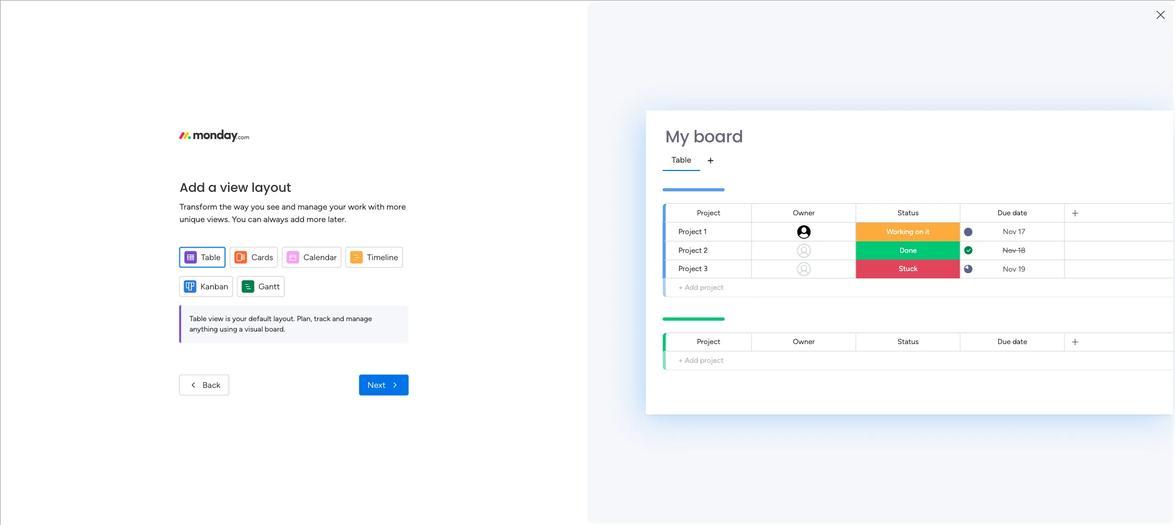 Task type: locate. For each thing, give the bounding box(es) containing it.
a up transform
[[208, 178, 217, 196]]

project 3
[[679, 264, 708, 273]]

and inside table view is your default layout. plan, track and manage anything using a visual board.
[[332, 314, 344, 323]]

manage
[[298, 201, 327, 211], [346, 314, 372, 323]]

table inside button
[[201, 252, 221, 262]]

more right add on the left top
[[307, 214, 326, 224]]

manage up add on the left top
[[298, 201, 327, 211]]

1 vertical spatial date
[[1013, 338, 1028, 346]]

a inside table view is your default layout. plan, track and manage anything using a visual board.
[[239, 324, 243, 333]]

1 vertical spatial status
[[898, 338, 919, 346]]

component image for work management > main workspace
[[206, 207, 215, 216]]

and up add on the left top
[[282, 201, 296, 211]]

visual
[[245, 324, 263, 333]]

+ add project
[[679, 283, 724, 292], [679, 356, 724, 365]]

transform the way you see and manage your work with more unique views. you can always add more later.
[[180, 201, 406, 224]]

your inside table view is your default layout. plan, track and manage anything using a visual board.
[[232, 314, 247, 323]]

templates
[[1052, 342, 1089, 352]]

update
[[207, 249, 239, 260]]

table up anything
[[189, 314, 207, 323]]

2 vertical spatial add
[[685, 356, 698, 365]]

0 vertical spatial your
[[1037, 79, 1056, 91]]

back
[[203, 380, 220, 390]]

1 vertical spatial component image
[[242, 330, 251, 340]]

table
[[201, 252, 221, 262], [189, 314, 207, 323]]

1 vertical spatial management
[[274, 330, 320, 339]]

your right is on the bottom of page
[[232, 314, 247, 323]]

0 horizontal spatial my
[[207, 284, 221, 296]]

using
[[220, 324, 237, 333]]

project for project 2
[[679, 246, 702, 255]]

0 vertical spatial my
[[666, 125, 689, 148]]

work for work management
[[255, 330, 272, 339]]

management
[[236, 208, 279, 217], [274, 330, 320, 339]]

a
[[208, 178, 217, 196], [239, 324, 243, 333]]

0 horizontal spatial component image
[[206, 207, 215, 216]]

account
[[1026, 97, 1056, 106]]

and right track
[[332, 314, 344, 323]]

1 vertical spatial +
[[679, 356, 683, 365]]

management down project management
[[236, 208, 279, 217]]

2
[[704, 246, 708, 255]]

upload your photo
[[1003, 110, 1069, 120]]

1 vertical spatial your
[[232, 314, 247, 323]]

next button
[[359, 375, 409, 396]]

1 vertical spatial view
[[208, 314, 224, 323]]

0 vertical spatial due date
[[998, 208, 1028, 217]]

check circle image
[[993, 98, 999, 106]]

always
[[263, 214, 288, 224]]

1 vertical spatial project
[[700, 356, 724, 365]]

a right "using"
[[239, 324, 243, 333]]

2 status from the top
[[898, 338, 919, 346]]

+
[[679, 283, 683, 292], [679, 356, 683, 365]]

>
[[281, 208, 286, 217]]

add a view layout
[[180, 178, 291, 196]]

logo image
[[179, 130, 249, 142]]

0 vertical spatial workspace
[[305, 208, 340, 217]]

main left board. at the bottom of the page
[[242, 315, 262, 327]]

main
[[287, 208, 303, 217], [242, 315, 262, 327]]

workspace right add on the left top
[[305, 208, 340, 217]]

0 vertical spatial your
[[329, 201, 346, 211]]

0 vertical spatial status
[[898, 208, 919, 217]]

your up account at the top of page
[[1037, 79, 1056, 91]]

1 vertical spatial main
[[242, 315, 262, 327]]

your down account at the top of page
[[1030, 110, 1046, 120]]

photo
[[1048, 110, 1069, 120]]

your for upload
[[1030, 110, 1046, 120]]

more
[[387, 201, 406, 211], [307, 214, 326, 224]]

your up later.
[[329, 201, 346, 211]]

1 vertical spatial your
[[1030, 110, 1046, 120]]

explore templates
[[1022, 342, 1089, 352]]

1 horizontal spatial your
[[329, 201, 346, 211]]

templates image image
[[986, 225, 1124, 297]]

management for work management > main workspace
[[236, 208, 279, 217]]

due date
[[998, 208, 1028, 217], [998, 338, 1028, 346]]

1 horizontal spatial my
[[666, 125, 689, 148]]

kanban button
[[179, 276, 233, 297]]

due
[[998, 208, 1011, 217], [998, 338, 1011, 346]]

0 vertical spatial add
[[180, 178, 205, 196]]

0 vertical spatial project
[[700, 283, 724, 292]]

work management > main workspace
[[219, 208, 340, 217]]

(inbox)
[[263, 249, 294, 260]]

getting
[[1018, 406, 1044, 415]]

and
[[282, 201, 296, 211], [332, 314, 344, 323]]

component image
[[206, 207, 215, 216], [242, 330, 251, 340]]

0 horizontal spatial and
[[282, 201, 296, 211]]

management
[[251, 191, 301, 201]]

owner
[[793, 208, 815, 217], [793, 338, 815, 346]]

1 vertical spatial owner
[[793, 338, 815, 346]]

management down plan,
[[274, 330, 320, 339]]

later.
[[328, 214, 346, 224]]

component image down public board icon
[[206, 207, 215, 216]]

1 vertical spatial + add project
[[679, 356, 724, 365]]

you
[[232, 214, 246, 224]]

unique
[[180, 214, 205, 224]]

1 vertical spatial add
[[685, 283, 698, 292]]

explore
[[1022, 342, 1050, 352]]

layout.
[[274, 314, 295, 323]]

1 vertical spatial manage
[[346, 314, 372, 323]]

1 due date from the top
[[998, 208, 1028, 217]]

your
[[329, 201, 346, 211], [232, 314, 247, 323]]

project
[[221, 191, 249, 201], [697, 208, 721, 217], [679, 227, 702, 236], [679, 246, 702, 255], [679, 264, 702, 273], [697, 338, 721, 346]]

component image right "using"
[[242, 330, 251, 340]]

status
[[898, 208, 919, 217], [898, 338, 919, 346]]

0 vertical spatial owner
[[793, 208, 815, 217]]

how
[[1038, 418, 1052, 427]]

getting started learn how monday.com works
[[1018, 406, 1117, 427]]

0 horizontal spatial work
[[219, 208, 234, 217]]

0 vertical spatial + add project
[[679, 283, 724, 292]]

more right with on the left of page
[[387, 201, 406, 211]]

with
[[368, 201, 385, 211]]

work
[[348, 201, 366, 211], [219, 208, 234, 217], [255, 330, 272, 339]]

view up way at the top left of page
[[220, 178, 248, 196]]

0 vertical spatial component image
[[206, 207, 215, 216]]

your inside transform the way you see and manage your work with more unique views. you can always add more later.
[[329, 201, 346, 211]]

my right the close my workspaces image
[[207, 284, 221, 296]]

1 horizontal spatial work
[[255, 330, 272, 339]]

manage inside table view is your default layout. plan, track and manage anything using a visual board.
[[346, 314, 372, 323]]

main right >
[[287, 208, 303, 217]]

1 vertical spatial due
[[998, 338, 1011, 346]]

manage right track
[[346, 314, 372, 323]]

0 vertical spatial and
[[282, 201, 296, 211]]

my
[[666, 125, 689, 148], [207, 284, 221, 296]]

calendar
[[304, 252, 337, 262]]

table up kanban
[[201, 252, 221, 262]]

your
[[1037, 79, 1056, 91], [1030, 110, 1046, 120]]

0 vertical spatial more
[[387, 201, 406, 211]]

0 vertical spatial manage
[[298, 201, 327, 211]]

0 horizontal spatial more
[[307, 214, 326, 224]]

1 vertical spatial and
[[332, 314, 344, 323]]

1 horizontal spatial component image
[[242, 330, 251, 340]]

workspace up work management
[[265, 315, 310, 327]]

date
[[1013, 208, 1028, 217], [1013, 338, 1028, 346]]

1 vertical spatial workspace
[[265, 315, 310, 327]]

1 horizontal spatial a
[[239, 324, 243, 333]]

1 vertical spatial a
[[239, 324, 243, 333]]

view left is on the bottom of page
[[208, 314, 224, 323]]

project
[[700, 283, 724, 292], [700, 356, 724, 365]]

is
[[225, 314, 230, 323]]

workspaces
[[223, 284, 274, 296]]

0 vertical spatial +
[[679, 283, 683, 292]]

0 vertical spatial date
[[1013, 208, 1028, 217]]

0 vertical spatial main
[[287, 208, 303, 217]]

0 horizontal spatial a
[[208, 178, 217, 196]]

add
[[180, 178, 205, 196], [685, 283, 698, 292], [685, 356, 698, 365]]

1 horizontal spatial manage
[[346, 314, 372, 323]]

0 horizontal spatial your
[[232, 314, 247, 323]]

0 vertical spatial table
[[201, 252, 221, 262]]

0 vertical spatial a
[[208, 178, 217, 196]]

calendar button
[[282, 247, 342, 268]]

view
[[220, 178, 248, 196], [208, 314, 224, 323]]

2 horizontal spatial work
[[348, 201, 366, 211]]

view inside table view is your default layout. plan, track and manage anything using a visual board.
[[208, 314, 224, 323]]

help center element
[[977, 446, 1134, 487]]

your for complete
[[1037, 79, 1056, 91]]

my board
[[666, 125, 743, 148]]

1 vertical spatial table
[[189, 314, 207, 323]]

monday.com
[[1054, 418, 1096, 427]]

setup account link
[[993, 96, 1134, 108]]

1 vertical spatial due date
[[998, 338, 1028, 346]]

complete
[[993, 79, 1035, 91]]

0 horizontal spatial main
[[242, 315, 262, 327]]

board.
[[265, 324, 285, 333]]

cards button
[[230, 247, 278, 268]]

1 horizontal spatial and
[[332, 314, 344, 323]]

table inside table view is your default layout. plan, track and manage anything using a visual board.
[[189, 314, 207, 323]]

2 project from the top
[[700, 356, 724, 365]]

learn
[[1018, 418, 1036, 427]]

works
[[1098, 418, 1117, 427]]

my left board on the right top of the page
[[666, 125, 689, 148]]

open update feed (inbox) image
[[192, 248, 205, 261]]

0 vertical spatial management
[[236, 208, 279, 217]]

1 vertical spatial my
[[207, 284, 221, 296]]

0 horizontal spatial manage
[[298, 201, 327, 211]]

0 vertical spatial due
[[998, 208, 1011, 217]]

workspace
[[305, 208, 340, 217], [265, 315, 310, 327]]



Task type: vqa. For each thing, say whether or not it's contained in the screenshot.
bottommost + Add project
yes



Task type: describe. For each thing, give the bounding box(es) containing it.
component image for work management
[[242, 330, 251, 340]]

plan,
[[297, 314, 312, 323]]

setup
[[1003, 97, 1024, 106]]

1 vertical spatial more
[[307, 214, 326, 224]]

transform
[[180, 201, 217, 211]]

started
[[1046, 406, 1070, 415]]

getting started element
[[977, 396, 1134, 437]]

1 + add project from the top
[[679, 283, 724, 292]]

views.
[[207, 214, 230, 224]]

work for work management > main workspace
[[219, 208, 234, 217]]

circle o image
[[993, 111, 999, 119]]

work management
[[255, 330, 320, 339]]

1 + from the top
[[679, 283, 683, 292]]

project for project 3
[[679, 264, 702, 273]]

dapulse x slim image
[[1118, 76, 1130, 88]]

add
[[291, 214, 305, 224]]

default
[[249, 314, 272, 323]]

table for table view is your default layout. plan, track and manage anything using a visual board.
[[189, 314, 207, 323]]

layout
[[252, 178, 291, 196]]

cards
[[251, 252, 273, 262]]

upload
[[1003, 110, 1028, 120]]

close my workspaces image
[[192, 284, 205, 296]]

update feed (inbox)
[[207, 249, 294, 260]]

jacob simon image
[[1146, 4, 1163, 21]]

1
[[704, 227, 707, 236]]

2 date from the top
[[1013, 338, 1028, 346]]

timeline
[[367, 252, 398, 262]]

manage inside transform the way you see and manage your work with more unique views. you can always add more later.
[[298, 201, 327, 211]]

1 due from the top
[[998, 208, 1011, 217]]

setup account
[[1003, 97, 1056, 106]]

can
[[248, 214, 261, 224]]

next
[[368, 380, 386, 390]]

see
[[267, 201, 280, 211]]

the
[[219, 201, 232, 211]]

gantt
[[258, 281, 280, 291]]

you
[[251, 201, 265, 211]]

timeline button
[[346, 247, 403, 268]]

profile
[[1058, 79, 1086, 91]]

my for my board
[[666, 125, 689, 148]]

2 due date from the top
[[998, 338, 1028, 346]]

table for table
[[201, 252, 221, 262]]

1 date from the top
[[1013, 208, 1028, 217]]

my workspaces
[[207, 284, 274, 296]]

3
[[704, 264, 708, 273]]

board
[[694, 125, 743, 148]]

complete your profile
[[993, 79, 1086, 91]]

and inside transform the way you see and manage your work with more unique views. you can always add more later.
[[282, 201, 296, 211]]

track
[[314, 314, 330, 323]]

management for work management
[[274, 330, 320, 339]]

1 owner from the top
[[793, 208, 815, 217]]

feed
[[241, 249, 261, 260]]

project management
[[221, 191, 301, 201]]

2 + from the top
[[679, 356, 683, 365]]

2 due from the top
[[998, 338, 1011, 346]]

table view is your default layout. plan, track and manage anything using a visual board.
[[189, 314, 372, 333]]

back button
[[179, 375, 229, 396]]

1 project from the top
[[700, 283, 724, 292]]

1 horizontal spatial main
[[287, 208, 303, 217]]

main workspace
[[242, 315, 310, 327]]

explore templates button
[[983, 337, 1127, 358]]

project 2
[[679, 246, 708, 255]]

gantt button
[[237, 276, 285, 297]]

1 horizontal spatial more
[[387, 201, 406, 211]]

table button
[[179, 247, 226, 268]]

my for my workspaces
[[207, 284, 221, 296]]

2 owner from the top
[[793, 338, 815, 346]]

anything
[[189, 324, 218, 333]]

upload your photo link
[[993, 109, 1134, 121]]

project for project 1
[[679, 227, 702, 236]]

workspace image
[[210, 315, 235, 340]]

m
[[217, 320, 228, 335]]

work inside transform the way you see and manage your work with more unique views. you can always add more later.
[[348, 201, 366, 211]]

kanban
[[200, 281, 228, 291]]

project 1
[[679, 227, 707, 236]]

2 + add project from the top
[[679, 356, 724, 365]]

1 status from the top
[[898, 208, 919, 217]]

0 vertical spatial view
[[220, 178, 248, 196]]

way
[[234, 201, 249, 211]]

0
[[302, 250, 307, 259]]

project for project management
[[221, 191, 249, 201]]

public board image
[[206, 190, 217, 202]]



